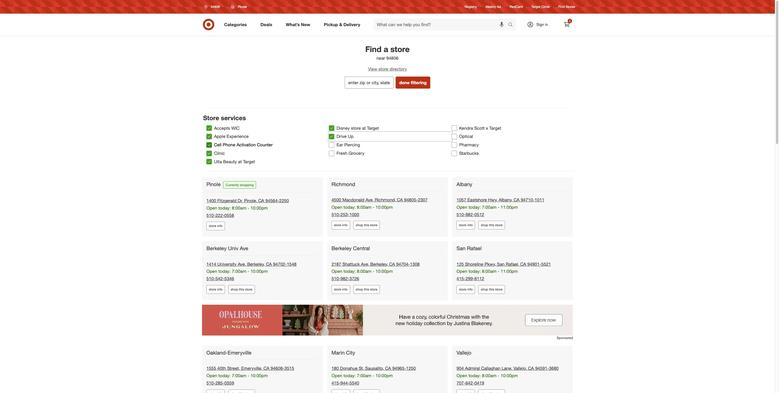 Task type: locate. For each thing, give the bounding box(es) containing it.
central
[[353, 245, 370, 252]]

emeryville,
[[241, 366, 262, 371]]

ca right vallejo,
[[528, 366, 534, 371]]

today: down shoreline
[[469, 269, 481, 274]]

shop this store button down the "0512"
[[479, 221, 505, 230]]

7:00am for berkeley univ ave
[[232, 269, 247, 274]]

today: down the admiral
[[469, 373, 481, 379]]

1057 eastshore hwy, albany, ca 94710-1011 open today: 7:00am - 11:00pm 510-982-0512
[[457, 197, 545, 217]]

berkeley, inside the 1414 university ave, berkeley, ca 94702-1548 open today: 7:00am - 10:00pm 510-542-5346
[[247, 262, 265, 267]]

7:00am
[[482, 205, 497, 210], [232, 269, 247, 274], [232, 373, 247, 379], [357, 373, 372, 379]]

ca
[[397, 197, 403, 203], [514, 197, 520, 203], [258, 198, 264, 204], [266, 262, 272, 267], [389, 262, 395, 267], [521, 262, 527, 267], [264, 366, 270, 371], [385, 366, 391, 371], [528, 366, 534, 371]]

store
[[203, 114, 219, 122]]

510- for berkeley central
[[332, 276, 341, 282]]

0 vertical spatial san
[[457, 245, 466, 252]]

510- inside "1555 40th street, emeryville, ca 94608-3515 open today: 7:00am - 10:00pm 510-285-0559"
[[207, 381, 216, 386]]

7:00am inside 1057 eastshore hwy, albany, ca 94710-1011 open today: 7:00am - 11:00pm 510-982-0512
[[482, 205, 497, 210]]

94965-
[[393, 366, 406, 371]]

- down "1057 eastshore hwy, albany, ca 94710-1011" link
[[498, 205, 500, 210]]

this down the 125 shoreline pkwy, san rafael, ca 94901-5521 open today: 8:00am - 11:00pm 415-299-6112
[[489, 288, 495, 292]]

Ear Piercing checkbox
[[329, 142, 335, 148]]

pinole inside dropdown button
[[238, 5, 247, 9]]

10:00pm inside 4500 macdonald ave, richmond, ca 94805-2307 open today: 8:00am - 10:00pm 510-253-1000
[[376, 205, 393, 210]]

pinole up 1400
[[207, 181, 221, 187]]

ca inside the 125 shoreline pkwy, san rafael, ca 94901-5521 open today: 8:00am - 11:00pm 415-299-6112
[[521, 262, 527, 267]]

open for richmond
[[332, 205, 343, 210]]

2 11:00pm from the top
[[501, 269, 518, 274]]

0 horizontal spatial find
[[366, 44, 382, 54]]

open down 1057
[[457, 205, 468, 210]]

7:00am inside the 1414 university ave, berkeley, ca 94702-1548 open today: 7:00am - 10:00pm 510-542-5346
[[232, 269, 247, 274]]

- inside "1555 40th street, emeryville, ca 94608-3515 open today: 7:00am - 10:00pm 510-285-0559"
[[248, 373, 249, 379]]

fitzgerald
[[217, 198, 237, 204]]

ave, for berkeley central
[[361, 262, 369, 267]]

target for ulta beauty at target
[[243, 159, 255, 165]]

shop down 1000
[[356, 223, 363, 227]]

ave, inside 4500 macdonald ave, richmond, ca 94805-2307 open today: 8:00am - 10:00pm 510-253-1000
[[366, 197, 374, 203]]

0 vertical spatial find
[[559, 5, 565, 9]]

0 vertical spatial 94806
[[211, 5, 220, 9]]

510- down 4500
[[332, 212, 341, 217]]

- for oakland-emeryville
[[248, 373, 249, 379]]

510- inside 2187 shattuck ave, berkeley, ca 94704-1308 open today: 8:00am - 10:00pm 510-982-3726
[[332, 276, 341, 282]]

8:00am down pkwy,
[[482, 269, 497, 274]]

ca inside the 1414 university ave, berkeley, ca 94702-1548 open today: 7:00am - 10:00pm 510-542-5346
[[266, 262, 272, 267]]

ave, right shattuck
[[361, 262, 369, 267]]

open inside the 1414 university ave, berkeley, ca 94702-1548 open today: 7:00am - 10:00pm 510-542-5346
[[207, 269, 217, 274]]

store info for san rafael
[[459, 288, 473, 292]]

richmond
[[332, 181, 355, 187]]

store info link for richmond
[[332, 221, 350, 230]]

done
[[400, 80, 410, 85]]

this down the 1414 university ave, berkeley, ca 94702-1548 open today: 7:00am - 10:00pm 510-542-5346
[[239, 288, 244, 292]]

510- for pinole
[[207, 213, 216, 218]]

2 berkeley, from the left
[[371, 262, 388, 267]]

253-
[[341, 212, 350, 217]]

1250
[[406, 366, 416, 371]]

10:00pm inside 2187 shattuck ave, berkeley, ca 94704-1308 open today: 8:00am - 10:00pm 510-982-3726
[[376, 269, 393, 274]]

1 vertical spatial pinole
[[207, 181, 221, 187]]

1 horizontal spatial 982-
[[466, 212, 475, 217]]

info for richmond
[[342, 223, 348, 227]]

ca right albany,
[[514, 197, 520, 203]]

this down 1057 eastshore hwy, albany, ca 94710-1011 open today: 7:00am - 11:00pm 510-982-0512
[[489, 223, 495, 227]]

1 horizontal spatial berkeley,
[[371, 262, 388, 267]]

0 vertical spatial 11:00pm
[[501, 205, 518, 210]]

10:00pm for berkeley univ ave
[[251, 269, 268, 274]]

shop this store down 6112 at the bottom of the page
[[481, 288, 503, 292]]

7:00am down the st,
[[357, 373, 372, 379]]

- inside the 1414 university ave, berkeley, ca 94702-1548 open today: 7:00am - 10:00pm 510-542-5346
[[248, 269, 249, 274]]

510- down 1400
[[207, 213, 216, 218]]

11:00pm inside 1057 eastshore hwy, albany, ca 94710-1011 open today: 7:00am - 11:00pm 510-982-0512
[[501, 205, 518, 210]]

san left rafael
[[457, 245, 466, 252]]

shop this store button down 1000
[[354, 221, 380, 230]]

shopping
[[240, 183, 254, 187]]

today: for marin city
[[344, 373, 356, 379]]

shop this store down 5346
[[231, 288, 253, 292]]

today: inside 1400 fitzgerald dr, pinole, ca 94564-2250 open today: 8:00am - 10:00pm 510-222-0558
[[219, 205, 231, 211]]

shop this store down the "0512"
[[481, 223, 503, 227]]

- inside 4500 macdonald ave, richmond, ca 94805-2307 open today: 8:00am - 10:00pm 510-253-1000
[[373, 205, 375, 210]]

0 horizontal spatial 982-
[[341, 276, 350, 282]]

store services
[[203, 114, 246, 122]]

shop this store button for san rafael
[[479, 285, 505, 294]]

target
[[532, 5, 541, 9], [367, 125, 379, 131], [490, 125, 502, 131], [243, 159, 255, 165]]

store info down 542- in the bottom left of the page
[[209, 288, 223, 292]]

1057
[[457, 197, 467, 203]]

10:00pm for pinole
[[251, 205, 268, 211]]

ca right rafael,
[[521, 262, 527, 267]]

1 horizontal spatial berkeley
[[332, 245, 352, 252]]

berkeley, inside 2187 shattuck ave, berkeley, ca 94704-1308 open today: 8:00am - 10:00pm 510-982-3726
[[371, 262, 388, 267]]

1 horizontal spatial pinole
[[238, 5, 247, 9]]

open inside 1057 eastshore hwy, albany, ca 94710-1011 open today: 7:00am - 11:00pm 510-982-0512
[[457, 205, 468, 210]]

find a store near 94806
[[366, 44, 410, 61]]

today: for pinole
[[219, 205, 231, 211]]

1 vertical spatial 982-
[[341, 276, 350, 282]]

- for richmond
[[373, 205, 375, 210]]

info for berkeley univ ave
[[217, 288, 223, 292]]

kendra
[[459, 125, 473, 131]]

vallejo,
[[514, 366, 527, 371]]

415- down 180 at the bottom left of the page
[[332, 381, 341, 386]]

oakland-emeryville
[[207, 350, 252, 356]]

1 vertical spatial 11:00pm
[[501, 269, 518, 274]]

find inside find a store near 94806
[[366, 44, 382, 54]]

0 horizontal spatial 94806
[[211, 5, 220, 9]]

open for berkeley univ ave
[[207, 269, 217, 274]]

ave, for richmond
[[366, 197, 374, 203]]

ca inside 1400 fitzgerald dr, pinole, ca 94564-2250 open today: 8:00am - 10:00pm 510-222-0558
[[258, 198, 264, 204]]

store info link for berkeley univ ave
[[207, 285, 225, 294]]

982- down eastshore
[[466, 212, 475, 217]]

10:00pm down 904 admiral callaghan lane, vallejo, ca 94591-3680 'link'
[[501, 373, 518, 379]]

0 horizontal spatial 415-
[[332, 381, 341, 386]]

1 vertical spatial at
[[238, 159, 242, 165]]

store down 4500 macdonald ave, richmond, ca 94805-2307 open today: 8:00am - 10:00pm 510-253-1000
[[370, 223, 378, 227]]

shop this store down 3726
[[356, 288, 378, 292]]

510- inside the 1414 university ave, berkeley, ca 94702-1548 open today: 7:00am - 10:00pm 510-542-5346
[[207, 276, 216, 282]]

180
[[332, 366, 339, 371]]

0 horizontal spatial berkeley
[[207, 245, 227, 252]]

open inside the 180 donahue st, sausalito, ca 94965-1250 open today: 7:00am - 10:00pm 415-944-5540
[[332, 373, 343, 379]]

store inside find a store near 94806
[[391, 44, 410, 54]]

today: inside 1057 eastshore hwy, albany, ca 94710-1011 open today: 7:00am - 11:00pm 510-982-0512
[[469, 205, 481, 210]]

weekly ad
[[486, 5, 501, 9]]

ca left 94805-
[[397, 197, 403, 203]]

starbucks
[[459, 151, 479, 156]]

store info down '510-982-0512' link
[[459, 223, 473, 227]]

open inside 904 admiral callaghan lane, vallejo, ca 94591-3680 open today: 8:00am - 10:00pm 707-642-0419
[[457, 373, 468, 379]]

open down 2187
[[332, 269, 343, 274]]

zip
[[360, 80, 366, 85]]

richmond,
[[375, 197, 396, 203]]

2250
[[279, 198, 289, 204]]

94806 down a
[[387, 55, 399, 61]]

a
[[384, 44, 388, 54]]

8:00am down callaghan
[[482, 373, 497, 379]]

510- down 1057
[[457, 212, 466, 217]]

filtering
[[411, 80, 427, 85]]

- down '1555 40th street, emeryville, ca 94608-3515' link
[[248, 373, 249, 379]]

1 berkeley, from the left
[[247, 262, 265, 267]]

ulta
[[214, 159, 222, 165]]

1 vertical spatial find
[[366, 44, 382, 54]]

94702-
[[273, 262, 287, 267]]

shop this store button for richmond
[[354, 221, 380, 230]]

0 horizontal spatial at
[[238, 159, 242, 165]]

0 vertical spatial at
[[362, 125, 366, 131]]

near
[[377, 55, 385, 61]]

this down 4500 macdonald ave, richmond, ca 94805-2307 open today: 8:00am - 10:00pm 510-253-1000
[[364, 223, 369, 227]]

0 vertical spatial 415-
[[457, 276, 466, 282]]

- inside 1400 fitzgerald dr, pinole, ca 94564-2250 open today: 8:00am - 10:00pm 510-222-0558
[[248, 205, 249, 211]]

10:00pm down emeryville,
[[251, 373, 268, 379]]

1414
[[207, 262, 216, 267]]

shop down 3726
[[356, 288, 363, 292]]

1 vertical spatial 94806
[[387, 55, 399, 61]]

open inside "1555 40th street, emeryville, ca 94608-3515 open today: 7:00am - 10:00pm 510-285-0559"
[[207, 373, 217, 379]]

find
[[559, 5, 565, 9], [366, 44, 382, 54]]

10:00pm down sausalito, on the left bottom
[[376, 373, 393, 379]]

ave, inside 2187 shattuck ave, berkeley, ca 94704-1308 open today: 8:00am - 10:00pm 510-982-3726
[[361, 262, 369, 267]]

ca inside 2187 shattuck ave, berkeley, ca 94704-1308 open today: 8:00am - 10:00pm 510-982-3726
[[389, 262, 395, 267]]

this down 2187 shattuck ave, berkeley, ca 94704-1308 open today: 8:00am - 10:00pm 510-982-3726
[[364, 288, 369, 292]]

982- for albany
[[466, 212, 475, 217]]

ave, inside the 1414 university ave, berkeley, ca 94702-1548 open today: 7:00am - 10:00pm 510-542-5346
[[238, 262, 246, 267]]

982- inside 2187 shattuck ave, berkeley, ca 94704-1308 open today: 8:00am - 10:00pm 510-982-3726
[[341, 276, 350, 282]]

what's
[[286, 22, 300, 27]]

shop this store for berkeley univ ave
[[231, 288, 253, 292]]

94591-
[[536, 366, 549, 371]]

ca for marin city
[[385, 366, 391, 371]]

ave, for berkeley univ ave
[[238, 262, 246, 267]]

510-
[[332, 212, 341, 217], [457, 212, 466, 217], [207, 213, 216, 218], [207, 276, 216, 282], [332, 276, 341, 282], [207, 381, 216, 386]]

store info link
[[332, 221, 350, 230], [457, 221, 475, 230], [207, 222, 225, 231], [207, 285, 225, 294], [332, 285, 350, 294], [457, 285, 475, 294]]

open inside 1400 fitzgerald dr, pinole, ca 94564-2250 open today: 8:00am - 10:00pm 510-222-0558
[[207, 205, 217, 211]]

san right pkwy,
[[497, 262, 505, 267]]

ulta beauty at target
[[214, 159, 255, 165]]

982- inside 1057 eastshore hwy, albany, ca 94710-1011 open today: 7:00am - 11:00pm 510-982-0512
[[466, 212, 475, 217]]

0 vertical spatial 982-
[[466, 212, 475, 217]]

Optical checkbox
[[452, 134, 457, 139]]

phone
[[223, 142, 235, 148]]

- down 125 shoreline pkwy, san rafael, ca 94901-5521 link
[[498, 269, 500, 274]]

510- inside 1057 eastshore hwy, albany, ca 94710-1011 open today: 7:00am - 11:00pm 510-982-0512
[[457, 212, 466, 217]]

info down '299-'
[[468, 288, 473, 292]]

1 horizontal spatial find
[[559, 5, 565, 9]]

today: for richmond
[[344, 205, 356, 210]]

pinole
[[238, 5, 247, 9], [207, 181, 221, 187]]

today: inside "1555 40th street, emeryville, ca 94608-3515 open today: 7:00am - 10:00pm 510-285-0559"
[[219, 373, 231, 379]]

berkeley, for berkeley central
[[371, 262, 388, 267]]

redcard
[[510, 5, 523, 9]]

today:
[[344, 205, 356, 210], [469, 205, 481, 210], [219, 205, 231, 211], [219, 269, 231, 274], [344, 269, 356, 274], [469, 269, 481, 274], [219, 373, 231, 379], [344, 373, 356, 379], [469, 373, 481, 379]]

10:00pm for berkeley central
[[376, 269, 393, 274]]

info down 510-982-3726 link
[[342, 288, 348, 292]]

berkeley, down 'ave'
[[247, 262, 265, 267]]

shop down 6112 at the bottom of the page
[[481, 288, 488, 292]]

- down 1414 university ave, berkeley, ca 94702-1548 link
[[248, 269, 249, 274]]

shop this store button down 3726
[[354, 285, 380, 294]]

open inside 4500 macdonald ave, richmond, ca 94805-2307 open today: 8:00am - 10:00pm 510-253-1000
[[332, 205, 343, 210]]

- for pinole
[[248, 205, 249, 211]]

5346
[[225, 276, 234, 282]]

open for albany
[[457, 205, 468, 210]]

ca right pinole,
[[258, 198, 264, 204]]

store info link down 510-982-3726 link
[[332, 285, 350, 294]]

222-
[[216, 213, 225, 218]]

berkeley,
[[247, 262, 265, 267], [371, 262, 388, 267]]

done filtering
[[400, 80, 427, 85]]

activation
[[237, 142, 256, 148]]

store info down 253-
[[334, 223, 348, 227]]

11:00pm
[[501, 205, 518, 210], [501, 269, 518, 274]]

store up up
[[351, 125, 361, 131]]

8:00am inside 1400 fitzgerald dr, pinole, ca 94564-2250 open today: 8:00am - 10:00pm 510-222-0558
[[232, 205, 247, 211]]

1 horizontal spatial 94806
[[387, 55, 399, 61]]

8:00am up 3726
[[357, 269, 372, 274]]

ca inside 904 admiral callaghan lane, vallejo, ca 94591-3680 open today: 8:00am - 10:00pm 707-642-0419
[[528, 366, 534, 371]]

ca left 94704-
[[389, 262, 395, 267]]

today: down shattuck
[[344, 269, 356, 274]]

Pharmacy checkbox
[[452, 142, 457, 148]]

0 horizontal spatial san
[[457, 245, 466, 252]]

open up 707-
[[457, 373, 468, 379]]

510- inside 1400 fitzgerald dr, pinole, ca 94564-2250 open today: 8:00am - 10:00pm 510-222-0558
[[207, 213, 216, 218]]

- down 180 donahue st, sausalito, ca 94965-1250 link
[[373, 373, 375, 379]]

ca inside "1555 40th street, emeryville, ca 94608-3515 open today: 7:00am - 10:00pm 510-285-0559"
[[264, 366, 270, 371]]

11:00pm inside the 125 shoreline pkwy, san rafael, ca 94901-5521 open today: 8:00am - 11:00pm 415-299-6112
[[501, 269, 518, 274]]

shoreline
[[465, 262, 484, 267]]

ca for berkeley central
[[389, 262, 395, 267]]

7:00am down hwy,
[[482, 205, 497, 210]]

albany
[[457, 181, 473, 187]]

1308
[[410, 262, 420, 267]]

1 berkeley from the left
[[207, 245, 227, 252]]

1 vertical spatial 415-
[[332, 381, 341, 386]]

0 horizontal spatial berkeley,
[[247, 262, 265, 267]]

1 horizontal spatial san
[[497, 262, 505, 267]]

new
[[301, 22, 310, 27]]

accepts wic
[[214, 125, 240, 131]]

berkeley
[[207, 245, 227, 252], [332, 245, 352, 252]]

510-253-1000 link
[[332, 212, 359, 217]]

albany,
[[499, 197, 513, 203]]

at for store
[[362, 125, 366, 131]]

10:00pm inside the 180 donahue st, sausalito, ca 94965-1250 open today: 7:00am - 10:00pm 415-944-5540
[[376, 373, 393, 379]]

94704-
[[396, 262, 410, 267]]

1 horizontal spatial 415-
[[457, 276, 466, 282]]

ca inside 1057 eastshore hwy, albany, ca 94710-1011 open today: 7:00am - 11:00pm 510-982-0512
[[514, 197, 520, 203]]

415- down 125
[[457, 276, 466, 282]]

94806 inside 'dropdown button'
[[211, 5, 220, 9]]

shop down the "0512"
[[481, 223, 488, 227]]

5540
[[350, 381, 359, 386]]

Ulta Beauty at Target checkbox
[[207, 159, 212, 165]]

7:00am inside "1555 40th street, emeryville, ca 94608-3515 open today: 7:00am - 10:00pm 510-285-0559"
[[232, 373, 247, 379]]

510- inside 4500 macdonald ave, richmond, ca 94805-2307 open today: 8:00am - 10:00pm 510-253-1000
[[332, 212, 341, 217]]

- inside 904 admiral callaghan lane, vallejo, ca 94591-3680 open today: 8:00am - 10:00pm 707-642-0419
[[498, 373, 500, 379]]

store info down 222-
[[209, 224, 223, 228]]

7:00am inside the 180 donahue st, sausalito, ca 94965-1250 open today: 7:00am - 10:00pm 415-944-5540
[[357, 373, 372, 379]]

info down 222-
[[217, 224, 223, 228]]

8:00am for pinole
[[232, 205, 247, 211]]

today: inside the 1414 university ave, berkeley, ca 94702-1548 open today: 7:00am - 10:00pm 510-542-5346
[[219, 269, 231, 274]]

shattuck
[[343, 262, 360, 267]]

94901-
[[528, 262, 542, 267]]

store info link down 222-
[[207, 222, 225, 231]]

sponsored
[[557, 336, 573, 340]]

today: inside 2187 shattuck ave, berkeley, ca 94704-1308 open today: 8:00am - 10:00pm 510-982-3726
[[344, 269, 356, 274]]

10:00pm inside 1400 fitzgerald dr, pinole, ca 94564-2250 open today: 8:00am - 10:00pm 510-222-0558
[[251, 205, 268, 211]]

1 vertical spatial san
[[497, 262, 505, 267]]

open down 1555
[[207, 373, 217, 379]]

ca for oakland-emeryville
[[264, 366, 270, 371]]

7:00am for marin city
[[357, 373, 372, 379]]

open down 1400
[[207, 205, 217, 211]]

8:00am inside 2187 shattuck ave, berkeley, ca 94704-1308 open today: 8:00am - 10:00pm 510-982-3726
[[357, 269, 372, 274]]

3726
[[350, 276, 359, 282]]

- down 4500 macdonald ave, richmond, ca 94805-2307 "link" on the bottom of the page
[[373, 205, 375, 210]]

94564-
[[266, 198, 279, 204]]

10:00pm down 1414 university ave, berkeley, ca 94702-1548 link
[[251, 269, 268, 274]]

ca for berkeley univ ave
[[266, 262, 272, 267]]

shop this store button for berkeley central
[[354, 285, 380, 294]]

7:00am for albany
[[482, 205, 497, 210]]

store down 253-
[[334, 223, 342, 227]]

admiral
[[465, 366, 480, 371]]

642-
[[466, 381, 475, 386]]

ca left 94608-
[[264, 366, 270, 371]]

982- down shattuck
[[341, 276, 350, 282]]

today: down donahue at bottom left
[[344, 373, 356, 379]]

- inside the 180 donahue st, sausalito, ca 94965-1250 open today: 7:00am - 10:00pm 415-944-5540
[[373, 373, 375, 379]]

store info down 510-982-3726 link
[[334, 288, 348, 292]]

10:00pm for richmond
[[376, 205, 393, 210]]

shop for berkeley central
[[356, 288, 363, 292]]

Fresh Grocery checkbox
[[329, 151, 335, 156]]

pinole up categories link
[[238, 5, 247, 9]]

find up near
[[366, 44, 382, 54]]

store info down '299-'
[[459, 288, 473, 292]]

berkeley up 2187
[[332, 245, 352, 252]]

find for a
[[366, 44, 382, 54]]

1 horizontal spatial at
[[362, 125, 366, 131]]

- inside 2187 shattuck ave, berkeley, ca 94704-1308 open today: 8:00am - 10:00pm 510-982-3726
[[373, 269, 375, 274]]

7:00am down street,
[[232, 373, 247, 379]]

ave, left richmond, at the bottom
[[366, 197, 374, 203]]

- inside 1057 eastshore hwy, albany, ca 94710-1011 open today: 7:00am - 11:00pm 510-982-0512
[[498, 205, 500, 210]]

marin city
[[332, 350, 355, 356]]

today: inside 4500 macdonald ave, richmond, ca 94805-2307 open today: 8:00am - 10:00pm 510-253-1000
[[344, 205, 356, 210]]

open down 1414 at left bottom
[[207, 269, 217, 274]]

Drive Up checkbox
[[329, 134, 335, 139]]

ca inside the 180 donahue st, sausalito, ca 94965-1250 open today: 7:00am - 10:00pm 415-944-5540
[[385, 366, 391, 371]]

find left stores
[[559, 5, 565, 9]]

510- for richmond
[[332, 212, 341, 217]]

2187
[[332, 262, 341, 267]]

store right a
[[391, 44, 410, 54]]

berkeley inside "link"
[[207, 245, 227, 252]]

pickup & delivery
[[324, 22, 360, 27]]

0 horizontal spatial pinole
[[207, 181, 221, 187]]

store info for berkeley central
[[334, 288, 348, 292]]

open inside 2187 shattuck ave, berkeley, ca 94704-1308 open today: 8:00am - 10:00pm 510-982-3726
[[332, 269, 343, 274]]

st,
[[359, 366, 364, 371]]

125 shoreline pkwy, san rafael, ca 94901-5521 link
[[457, 262, 551, 267]]

ear
[[337, 142, 343, 148]]

2 berkeley from the left
[[332, 245, 352, 252]]

san inside "link"
[[457, 245, 466, 252]]

94806
[[211, 5, 220, 9], [387, 55, 399, 61]]

Clinic checkbox
[[207, 151, 212, 156]]

info down 253-
[[342, 223, 348, 227]]

10:00pm down 2187 shattuck ave, berkeley, ca 94704-1308 link
[[376, 269, 393, 274]]

store info link down '299-'
[[457, 285, 475, 294]]

this for berkeley central
[[364, 288, 369, 292]]

shop this store
[[356, 223, 378, 227], [481, 223, 503, 227], [231, 288, 253, 292], [356, 288, 378, 292], [481, 288, 503, 292]]

1 11:00pm from the top
[[501, 205, 518, 210]]

open for oakland-emeryville
[[207, 373, 217, 379]]

store info link down 253-
[[332, 221, 350, 230]]

0 vertical spatial pinole
[[238, 5, 247, 9]]

ca inside 4500 macdonald ave, richmond, ca 94805-2307 open today: 8:00am - 10:00pm 510-253-1000
[[397, 197, 403, 203]]

510- down 1555
[[207, 381, 216, 386]]

&
[[339, 22, 342, 27]]

shop this store button down 5346
[[228, 285, 255, 294]]

415-
[[457, 276, 466, 282], [332, 381, 341, 386]]

search
[[506, 22, 519, 28]]

- for marin city
[[373, 373, 375, 379]]

store info link down '510-982-0512' link
[[457, 221, 475, 230]]

store info link for albany
[[457, 221, 475, 230]]

ca for albany
[[514, 197, 520, 203]]

1000
[[350, 212, 359, 217]]

store info for berkeley univ ave
[[209, 288, 223, 292]]

10:00pm inside "1555 40th street, emeryville, ca 94608-3515 open today: 7:00am - 10:00pm 510-285-0559"
[[251, 373, 268, 379]]

10:00pm inside the 1414 university ave, berkeley, ca 94702-1548 open today: 7:00am - 10:00pm 510-542-5346
[[251, 269, 268, 274]]

8:00am inside 4500 macdonald ave, richmond, ca 94805-2307 open today: 8:00am - 10:00pm 510-253-1000
[[357, 205, 372, 210]]

11:00pm down rafael,
[[501, 269, 518, 274]]

1057 eastshore hwy, albany, ca 94710-1011 link
[[457, 197, 545, 203]]

today: for berkeley central
[[344, 269, 356, 274]]

- down callaghan
[[498, 373, 500, 379]]

today: down eastshore
[[469, 205, 481, 210]]

today: down macdonald
[[344, 205, 356, 210]]

today: inside the 180 donahue st, sausalito, ca 94965-1250 open today: 7:00am - 10:00pm 415-944-5540
[[344, 373, 356, 379]]

enter zip or city, state button
[[345, 77, 394, 89]]



Task type: describe. For each thing, give the bounding box(es) containing it.
deals
[[261, 22, 272, 27]]

san inside the 125 shoreline pkwy, san rafael, ca 94901-5521 open today: 8:00am - 11:00pm 415-299-6112
[[497, 262, 505, 267]]

10:00pm for oakland-emeryville
[[251, 373, 268, 379]]

store down 222-
[[209, 224, 216, 228]]

done filtering button
[[396, 77, 430, 89]]

Disney store at Target checkbox
[[329, 126, 335, 131]]

510-982-3726 link
[[332, 276, 359, 282]]

piercing
[[344, 142, 360, 148]]

510- for berkeley univ ave
[[207, 276, 216, 282]]

store info link for berkeley central
[[332, 285, 350, 294]]

currently shopping
[[226, 183, 254, 187]]

emeryville
[[228, 350, 252, 356]]

shop this store for richmond
[[356, 223, 378, 227]]

shop for berkeley univ ave
[[231, 288, 238, 292]]

180 donahue st, sausalito, ca 94965-1250 link
[[332, 366, 416, 371]]

rafael
[[467, 245, 482, 252]]

hwy,
[[489, 197, 498, 203]]

berkeley for berkeley univ ave
[[207, 245, 227, 252]]

find stores link
[[559, 4, 575, 9]]

target for kendra scott x target
[[490, 125, 502, 131]]

vallejo
[[457, 350, 472, 356]]

8:00am for berkeley central
[[357, 269, 372, 274]]

415- inside the 125 shoreline pkwy, san rafael, ca 94901-5521 open today: 8:00am - 11:00pm 415-299-6112
[[457, 276, 466, 282]]

shop this store button for albany
[[479, 221, 505, 230]]

scott
[[475, 125, 485, 131]]

904
[[457, 366, 464, 371]]

2187 shattuck ave, berkeley, ca 94704-1308 open today: 8:00am - 10:00pm 510-982-3726
[[332, 262, 420, 282]]

1414 university ave, berkeley, ca 94702-1548 open today: 7:00am - 10:00pm 510-542-5346
[[207, 262, 297, 282]]

4500
[[332, 197, 341, 203]]

open for marin city
[[332, 373, 343, 379]]

707-
[[457, 381, 466, 386]]

today: for berkeley univ ave
[[219, 269, 231, 274]]

clinic
[[214, 151, 225, 156]]

904 admiral callaghan lane, vallejo, ca 94591-3680 link
[[457, 366, 559, 371]]

store down '299-'
[[459, 288, 467, 292]]

state
[[381, 80, 390, 85]]

this for san rafael
[[489, 288, 495, 292]]

415-299-6112 link
[[457, 276, 485, 282]]

marin
[[332, 350, 345, 356]]

Accepts WIC checkbox
[[207, 126, 212, 131]]

shop for albany
[[481, 223, 488, 227]]

shop for san rafael
[[481, 288, 488, 292]]

open for berkeley central
[[332, 269, 343, 274]]

find stores
[[559, 5, 575, 9]]

125
[[457, 262, 464, 267]]

weekly ad link
[[486, 4, 501, 9]]

today: for albany
[[469, 205, 481, 210]]

1555
[[207, 366, 216, 371]]

berkeley univ ave
[[207, 245, 248, 252]]

40th
[[217, 366, 226, 371]]

10:00pm for marin city
[[376, 373, 393, 379]]

disney store at target
[[337, 125, 379, 131]]

store inside "group"
[[351, 125, 361, 131]]

- for albany
[[498, 205, 500, 210]]

store down 1057 eastshore hwy, albany, ca 94710-1011 open today: 7:00am - 11:00pm 510-982-0512
[[495, 223, 503, 227]]

redcard link
[[510, 4, 523, 9]]

in
[[545, 22, 548, 27]]

weekly
[[486, 5, 496, 9]]

store info link for san rafael
[[457, 285, 475, 294]]

store down the 1414 university ave, berkeley, ca 94702-1548 open today: 7:00am - 10:00pm 510-542-5346
[[245, 288, 253, 292]]

94806 inside find a store near 94806
[[387, 55, 399, 61]]

Starbucks checkbox
[[452, 151, 457, 156]]

today: for oakland-emeryville
[[219, 373, 231, 379]]

store info link for pinole
[[207, 222, 225, 231]]

Apple Experience checkbox
[[207, 134, 212, 139]]

7:00am for oakland-emeryville
[[232, 373, 247, 379]]

info for berkeley central
[[342, 288, 348, 292]]

store down the 125 shoreline pkwy, san rafael, ca 94901-5521 open today: 8:00am - 11:00pm 415-299-6112
[[495, 288, 503, 292]]

store right view in the top of the page
[[379, 66, 389, 72]]

info for san rafael
[[468, 288, 473, 292]]

8:00am inside the 125 shoreline pkwy, san rafael, ca 94901-5521 open today: 8:00am - 11:00pm 415-299-6112
[[482, 269, 497, 274]]

pinole button
[[228, 2, 251, 12]]

180 donahue st, sausalito, ca 94965-1250 open today: 7:00am - 10:00pm 415-944-5540
[[332, 366, 416, 386]]

view
[[368, 66, 378, 72]]

berkeley central
[[332, 245, 370, 252]]

info for albany
[[468, 223, 473, 227]]

oakland-
[[207, 350, 228, 356]]

8:00am for richmond
[[357, 205, 372, 210]]

today: inside 904 admiral callaghan lane, vallejo, ca 94591-3680 open today: 8:00am - 10:00pm 707-642-0419
[[469, 373, 481, 379]]

Cell Phone Activation Counter checkbox
[[207, 142, 212, 148]]

Kendra Scott x Target checkbox
[[452, 126, 457, 131]]

this for richmond
[[364, 223, 369, 227]]

currently
[[226, 183, 239, 187]]

415- inside the 180 donahue st, sausalito, ca 94965-1250 open today: 7:00am - 10:00pm 415-944-5540
[[332, 381, 341, 386]]

store down 2187 shattuck ave, berkeley, ca 94704-1308 open today: 8:00am - 10:00pm 510-982-3726
[[370, 288, 378, 292]]

- for berkeley central
[[373, 269, 375, 274]]

berkeley, for berkeley univ ave
[[247, 262, 265, 267]]

shop this store for albany
[[481, 223, 503, 227]]

up
[[348, 134, 354, 139]]

open for pinole
[[207, 205, 217, 211]]

707-642-0419 link
[[457, 381, 485, 386]]

shop for richmond
[[356, 223, 363, 227]]

directory
[[390, 66, 407, 72]]

store info for richmond
[[334, 223, 348, 227]]

x
[[486, 125, 488, 131]]

store info for pinole
[[209, 224, 223, 228]]

ca for richmond
[[397, 197, 403, 203]]

berkeley univ ave link
[[207, 245, 250, 252]]

1555 40th street, emeryville, ca 94608-3515 open today: 7:00am - 10:00pm 510-285-0559
[[207, 366, 294, 386]]

at for beauty
[[238, 159, 242, 165]]

shop this store for berkeley central
[[356, 288, 378, 292]]

982- for berkeley central
[[341, 276, 350, 282]]

904 admiral callaghan lane, vallejo, ca 94591-3680 open today: 8:00am - 10:00pm 707-642-0419
[[457, 366, 559, 386]]

store down 542- in the bottom left of the page
[[209, 288, 216, 292]]

ave
[[240, 245, 248, 252]]

- inside the 125 shoreline pkwy, san rafael, ca 94901-5521 open today: 8:00am - 11:00pm 415-299-6112
[[498, 269, 500, 274]]

target for disney store at target
[[367, 125, 379, 131]]

stores
[[566, 5, 575, 9]]

callaghan
[[481, 366, 501, 371]]

shop this store button for berkeley univ ave
[[228, 285, 255, 294]]

city
[[346, 350, 355, 356]]

1400
[[207, 198, 216, 204]]

1400 fitzgerald dr, pinole, ca 94564-2250 link
[[207, 198, 289, 204]]

street,
[[227, 366, 240, 371]]

info for pinole
[[217, 224, 223, 228]]

pkwy,
[[485, 262, 496, 267]]

this for albany
[[489, 223, 495, 227]]

- for berkeley univ ave
[[248, 269, 249, 274]]

5521
[[542, 262, 551, 267]]

ear piercing
[[337, 142, 360, 148]]

univ
[[228, 245, 239, 252]]

ca for pinole
[[258, 198, 264, 204]]

1414 university ave, berkeley, ca 94702-1548 link
[[207, 262, 297, 267]]

1400 fitzgerald dr, pinole, ca 94564-2250 open today: 8:00am - 10:00pm 510-222-0558
[[207, 198, 289, 218]]

299-
[[466, 276, 475, 282]]

donahue
[[340, 366, 358, 371]]

this for berkeley univ ave
[[239, 288, 244, 292]]

what's new
[[286, 22, 310, 27]]

deals link
[[256, 19, 279, 31]]

target circle
[[532, 5, 550, 9]]

0419
[[475, 381, 485, 386]]

berkeley central link
[[332, 245, 371, 252]]

advertisement region
[[202, 305, 573, 336]]

today: inside the 125 shoreline pkwy, san rafael, ca 94901-5521 open today: 8:00am - 11:00pm 415-299-6112
[[469, 269, 481, 274]]

city,
[[372, 80, 379, 85]]

beauty
[[223, 159, 237, 165]]

510- for albany
[[457, 212, 466, 217]]

pickup
[[324, 22, 338, 27]]

510- for oakland-emeryville
[[207, 381, 216, 386]]

registry link
[[465, 4, 477, 9]]

store down '510-982-0512' link
[[459, 223, 467, 227]]

apple
[[214, 134, 226, 139]]

find for stores
[[559, 5, 565, 9]]

sign in link
[[523, 19, 557, 31]]

pickup & delivery link
[[319, 19, 367, 31]]

shop this store for san rafael
[[481, 288, 503, 292]]

store down 510-982-3726 link
[[334, 288, 342, 292]]

berkeley for berkeley central
[[332, 245, 352, 252]]

8:00am inside 904 admiral callaghan lane, vallejo, ca 94591-3680 open today: 8:00am - 10:00pm 707-642-0419
[[482, 373, 497, 379]]

open inside the 125 shoreline pkwy, san rafael, ca 94901-5521 open today: 8:00am - 11:00pm 415-299-6112
[[457, 269, 468, 274]]

richmond link
[[332, 181, 357, 188]]

vallejo link
[[457, 350, 473, 356]]

94608-
[[271, 366, 285, 371]]

4500 macdonald ave, richmond, ca 94805-2307 open today: 8:00am - 10:00pm 510-253-1000
[[332, 197, 428, 217]]

0558
[[225, 213, 234, 218]]

store info for albany
[[459, 223, 473, 227]]

10:00pm inside 904 admiral callaghan lane, vallejo, ca 94591-3680 open today: 8:00am - 10:00pm 707-642-0419
[[501, 373, 518, 379]]

store services group
[[207, 124, 574, 166]]

What can we help you find? suggestions appear below search field
[[374, 19, 510, 31]]



Task type: vqa. For each thing, say whether or not it's contained in the screenshot.
the WIC
yes



